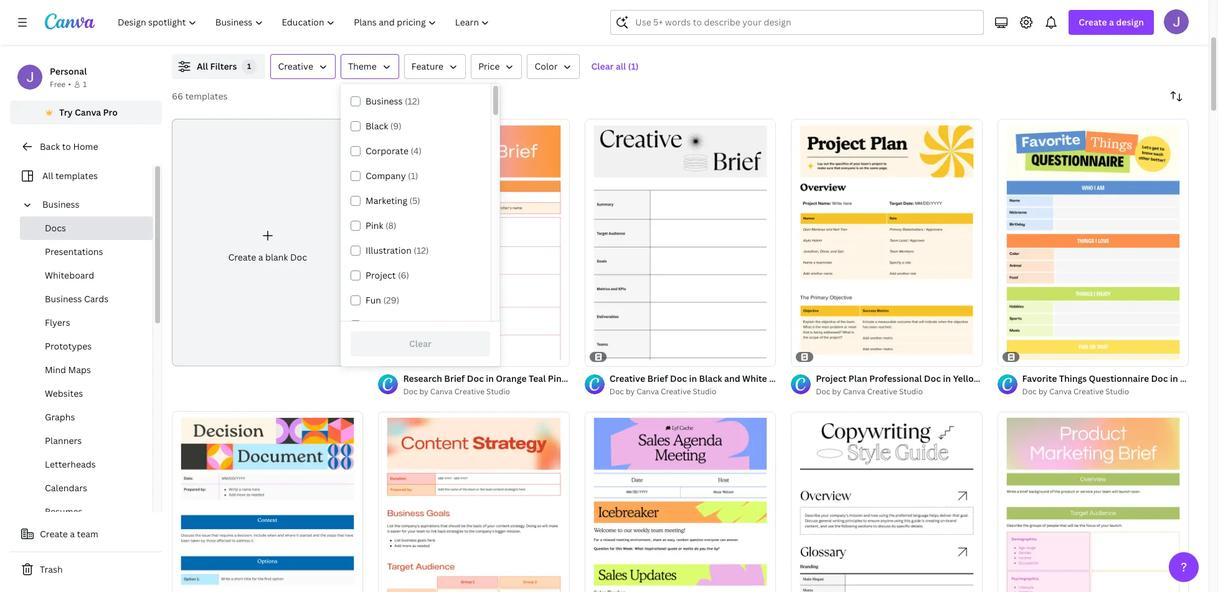 Task type: describe. For each thing, give the bounding box(es) containing it.
copywriting style guide professional doc in black and white grey editorial style image
[[791, 412, 982, 593]]

create a team button
[[10, 522, 162, 547]]

(6)
[[398, 270, 409, 281]]

clear for clear
[[409, 338, 432, 350]]

research
[[403, 373, 442, 385]]

style for creative brief doc in black and white grey editorial style
[[830, 373, 851, 385]]

style for research brief doc in orange teal pink soft pastels style
[[621, 373, 642, 385]]

maps
[[68, 364, 91, 376]]

things
[[1059, 373, 1087, 385]]

project for project plan professional doc in yellow black friendly corporate style doc by canva creative studio
[[816, 373, 846, 385]]

marketing (5)
[[366, 195, 420, 207]]

research brief doc in orange teal pink soft pastels style image
[[378, 119, 570, 367]]

theme button
[[341, 54, 399, 79]]

project (6)
[[366, 270, 409, 281]]

websites
[[45, 388, 83, 400]]

whiteboard link
[[20, 264, 153, 288]]

templates for all templates
[[55, 170, 98, 182]]

studio inside favorite things questionnaire doc in blue oran doc by canva creative studio
[[1106, 386, 1129, 397]]

product marketing brief doc in pastel green pastel orange soft pastels style image
[[997, 412, 1189, 593]]

letterheads
[[45, 459, 96, 471]]

fun (29)
[[366, 295, 399, 306]]

business for business (12)
[[366, 95, 403, 107]]

business for business
[[42, 199, 79, 210]]

canva inside button
[[75, 106, 101, 118]]

creative down creative brief doc in black and white grey editorial style link
[[661, 386, 691, 397]]

in inside creative brief doc in black and white grey editorial style doc by canva creative studio
[[689, 373, 697, 385]]

(1) inside clear all (1) "button"
[[628, 60, 639, 72]]

friendly
[[1008, 373, 1043, 385]]

creative right 'soft'
[[610, 373, 645, 385]]

personal
[[50, 65, 87, 77]]

design
[[1116, 16, 1144, 28]]

back to home link
[[10, 135, 162, 159]]

try canva pro
[[59, 106, 118, 118]]

creative button
[[271, 54, 336, 79]]

price
[[478, 60, 500, 72]]

all templates link
[[17, 164, 145, 188]]

filters
[[210, 60, 237, 72]]

meeting agenda professional doc in pink lavender neon green dynamic professional style image
[[585, 412, 776, 593]]

illustration (12)
[[366, 245, 429, 257]]

letterheads link
[[20, 453, 153, 477]]

soft
[[568, 373, 586, 385]]

business cards
[[45, 293, 108, 305]]

illustration
[[366, 245, 412, 257]]

0 horizontal spatial black
[[366, 120, 388, 132]]

white
[[742, 373, 767, 385]]

canva for creative brief doc in black and white grey editorial style
[[637, 386, 659, 397]]

(4)
[[411, 145, 422, 157]]

0 vertical spatial 1
[[247, 61, 252, 72]]

canva for research brief doc in orange teal pink soft pastels style
[[430, 386, 453, 397]]

clear all (1) button
[[585, 54, 645, 79]]

Search search field
[[635, 11, 976, 34]]

all for all filters
[[197, 60, 208, 72]]

fun
[[366, 295, 381, 306]]

flyers link
[[20, 311, 153, 335]]

clear for clear all (1)
[[591, 60, 614, 72]]

Sort by button
[[1164, 84, 1189, 109]]

color button
[[527, 54, 580, 79]]

clear all (1)
[[591, 60, 639, 72]]

feature button
[[404, 54, 466, 79]]

doc down editorial
[[816, 386, 830, 397]]

all
[[616, 60, 626, 72]]

create a blank doc element
[[172, 119, 363, 367]]

0 horizontal spatial (1)
[[408, 170, 418, 182]]

flyers
[[45, 317, 70, 329]]

doc by canva creative studio link for project
[[816, 386, 982, 398]]

create a design button
[[1069, 10, 1154, 35]]

try canva pro button
[[10, 101, 162, 125]]

research brief doc in orange teal pink soft pastels style doc by canva creative studio
[[403, 373, 642, 397]]

try
[[59, 106, 73, 118]]

doc down research
[[403, 386, 418, 397]]

presentations
[[45, 246, 103, 258]]

planners link
[[20, 430, 153, 453]]

•
[[68, 79, 71, 90]]

black (9)
[[366, 120, 402, 132]]

price button
[[471, 54, 522, 79]]

calendars
[[45, 483, 87, 494]]

create for create a design
[[1079, 16, 1107, 28]]

business for business cards
[[45, 293, 82, 305]]

research brief doc in orange teal pink soft pastels style link
[[403, 372, 642, 386]]

creative inside research brief doc in orange teal pink soft pastels style doc by canva creative studio
[[454, 386, 485, 397]]

graphs
[[45, 412, 75, 423]]

prototypes link
[[20, 335, 153, 359]]

canva for project plan professional doc in yellow black friendly corporate style
[[843, 386, 865, 397]]

templates for 66 templates
[[185, 90, 228, 102]]

1 vertical spatial 1
[[83, 79, 87, 90]]

0 vertical spatial pink
[[366, 220, 383, 232]]

brief for creative
[[647, 373, 668, 385]]

calendars link
[[20, 477, 153, 501]]

content strategy doc in pastel orange red light blue soft pastels style image
[[378, 412, 570, 593]]

canva inside favorite things questionnaire doc in blue oran doc by canva creative studio
[[1049, 386, 1072, 397]]

66 templates
[[172, 90, 228, 102]]

websites link
[[20, 382, 153, 406]]

mind maps link
[[20, 359, 153, 382]]

favorite things questionnaire doc in blue orange green playful style image
[[997, 119, 1189, 367]]

prototypes
[[45, 341, 92, 352]]

studio for in
[[899, 386, 923, 397]]

oran
[[1201, 373, 1218, 385]]

by inside favorite things questionnaire doc in blue oran doc by canva creative studio
[[1039, 386, 1048, 397]]

to
[[62, 141, 71, 153]]

in inside favorite things questionnaire doc in blue oran doc by canva creative studio
[[1170, 373, 1178, 385]]

(29)
[[383, 295, 399, 306]]

yellow
[[953, 373, 981, 385]]

studio for orange
[[486, 386, 510, 397]]

create a team
[[40, 529, 98, 541]]

black inside 'project plan professional doc in yellow black friendly corporate style doc by canva creative studio'
[[983, 373, 1006, 385]]

(22)
[[395, 319, 410, 331]]

create a blank doc link
[[172, 119, 363, 367]]

back to home
[[40, 141, 98, 153]]

editorial
[[791, 373, 828, 385]]

black inside creative brief doc in black and white grey editorial style doc by canva creative studio
[[699, 373, 722, 385]]

0 horizontal spatial corporate
[[366, 145, 409, 157]]

(12) for business (12)
[[405, 95, 420, 107]]

a for design
[[1109, 16, 1114, 28]]



Task type: vqa. For each thing, say whether or not it's contained in the screenshot.
(9)
yes



Task type: locate. For each thing, give the bounding box(es) containing it.
create a blank doc
[[228, 252, 307, 263]]

mind maps
[[45, 364, 91, 376]]

in left yellow
[[943, 373, 951, 385]]

1 style from the left
[[830, 373, 851, 385]]

business up black (9)
[[366, 95, 403, 107]]

in left blue
[[1170, 373, 1178, 385]]

2 in from the left
[[486, 373, 494, 385]]

doc by canva creative studio link down and
[[610, 386, 776, 398]]

studio down creative brief doc in black and white grey editorial style link
[[693, 386, 716, 397]]

clear inside button
[[409, 338, 432, 350]]

favorite things questionnaire doc in blue oran doc by canva creative studio
[[1022, 373, 1218, 397]]

by inside 'project plan professional doc in yellow black friendly corporate style doc by canva creative studio'
[[832, 386, 841, 397]]

creative down the professional
[[867, 386, 897, 397]]

1 vertical spatial corporate
[[1045, 373, 1088, 385]]

style right 'things'
[[1090, 373, 1112, 385]]

studio down the professional
[[899, 386, 923, 397]]

project left plan
[[816, 373, 846, 385]]

creative down top level navigation element
[[278, 60, 313, 72]]

1 vertical spatial templates
[[55, 170, 98, 182]]

style inside 'project plan professional doc in yellow black friendly corporate style doc by canva creative studio'
[[1090, 373, 1112, 385]]

2 vertical spatial create
[[40, 529, 68, 541]]

corporate
[[366, 145, 409, 157], [1045, 373, 1088, 385]]

creative inside favorite things questionnaire doc in blue oran doc by canva creative studio
[[1074, 386, 1104, 397]]

and
[[724, 373, 740, 385]]

project for project (6)
[[366, 270, 396, 281]]

1 horizontal spatial clear
[[591, 60, 614, 72]]

create inside button
[[40, 529, 68, 541]]

resumes
[[45, 506, 83, 518]]

clear button
[[351, 332, 490, 357]]

project inside 'project plan professional doc in yellow black friendly corporate style doc by canva creative studio'
[[816, 373, 846, 385]]

by inside research brief doc in orange teal pink soft pastels style doc by canva creative studio
[[419, 386, 428, 397]]

create for create a blank doc
[[228, 252, 256, 263]]

1 horizontal spatial create
[[228, 252, 256, 263]]

2 studio from the left
[[486, 386, 510, 397]]

trash link
[[10, 558, 162, 583]]

0 vertical spatial create
[[1079, 16, 1107, 28]]

(5)
[[409, 195, 420, 207]]

in inside 'project plan professional doc in yellow black friendly corporate style doc by canva creative studio'
[[943, 373, 951, 385]]

0 horizontal spatial create
[[40, 529, 68, 541]]

2 vertical spatial business
[[45, 293, 82, 305]]

canva inside 'project plan professional doc in yellow black friendly corporate style doc by canva creative studio'
[[843, 386, 865, 397]]

1 vertical spatial a
[[258, 252, 263, 263]]

3 in from the left
[[943, 373, 951, 385]]

1 studio from the left
[[693, 386, 716, 397]]

studio for black
[[693, 386, 716, 397]]

free
[[50, 79, 66, 90]]

(8)
[[385, 220, 396, 232]]

create inside "dropdown button"
[[1079, 16, 1107, 28]]

canva inside creative brief doc in black and white grey editorial style doc by canva creative studio
[[637, 386, 659, 397]]

brief right pastels
[[647, 373, 668, 385]]

doc right blank
[[290, 252, 307, 263]]

pink inside research brief doc in orange teal pink soft pastels style doc by canva creative studio
[[548, 373, 566, 385]]

doc left yellow
[[924, 373, 941, 385]]

in
[[689, 373, 697, 385], [486, 373, 494, 385], [943, 373, 951, 385], [1170, 373, 1178, 385]]

1 vertical spatial project
[[816, 373, 846, 385]]

a for team
[[70, 529, 75, 541]]

business
[[366, 95, 403, 107], [42, 199, 79, 210], [45, 293, 82, 305]]

color
[[535, 60, 558, 72]]

in left and
[[689, 373, 697, 385]]

3 doc by canva creative studio link from the left
[[816, 386, 982, 398]]

create for create a team
[[40, 529, 68, 541]]

(12) for illustration (12)
[[414, 245, 429, 257]]

a left blank
[[258, 252, 263, 263]]

(12) right illustration
[[414, 245, 429, 257]]

1 horizontal spatial brief
[[647, 373, 668, 385]]

(1)
[[628, 60, 639, 72], [408, 170, 418, 182]]

doc by canva creative studio link for favorite
[[1022, 386, 1189, 398]]

1 vertical spatial pink
[[548, 373, 566, 385]]

cards
[[84, 293, 108, 305]]

studio
[[693, 386, 716, 397], [486, 386, 510, 397], [899, 386, 923, 397], [1106, 386, 1129, 397]]

style inside research brief doc in orange teal pink soft pastels style doc by canva creative studio
[[621, 373, 642, 385]]

templates down back to home on the top of page
[[55, 170, 98, 182]]

business (12)
[[366, 95, 420, 107]]

1 doc by canva creative studio link from the left
[[610, 386, 776, 398]]

black right yellow
[[983, 373, 1006, 385]]

project plan professional doc in yellow black friendly corporate style image
[[791, 119, 982, 367]]

creative down 'things'
[[1074, 386, 1104, 397]]

pink right the teal
[[548, 373, 566, 385]]

black left (9)
[[366, 120, 388, 132]]

1 horizontal spatial style
[[830, 373, 851, 385]]

0 horizontal spatial pink
[[366, 220, 383, 232]]

creative brief doc in black and white grey editorial style image
[[585, 119, 776, 367]]

3 by from the left
[[832, 386, 841, 397]]

templates right 66
[[185, 90, 228, 102]]

by for creative
[[626, 386, 635, 397]]

colors (22)
[[366, 319, 410, 331]]

1 right filters
[[247, 61, 252, 72]]

corporate inside 'project plan professional doc in yellow black friendly corporate style doc by canva creative studio'
[[1045, 373, 1088, 385]]

creative inside button
[[278, 60, 313, 72]]

1 horizontal spatial project
[[816, 373, 846, 385]]

planners
[[45, 435, 82, 447]]

by inside creative brief doc in black and white grey editorial style doc by canva creative studio
[[626, 386, 635, 397]]

0 horizontal spatial brief
[[444, 373, 465, 385]]

doc inside create a blank doc element
[[290, 252, 307, 263]]

0 horizontal spatial 1
[[83, 79, 87, 90]]

0 vertical spatial (1)
[[628, 60, 639, 72]]

corporate (4)
[[366, 145, 422, 157]]

project plan professional doc in yellow black friendly corporate style link
[[816, 372, 1112, 386]]

doc by canva creative studio link down questionnaire
[[1022, 386, 1189, 398]]

0 vertical spatial templates
[[185, 90, 228, 102]]

2 style from the left
[[621, 373, 642, 385]]

1 horizontal spatial corporate
[[1045, 373, 1088, 385]]

a left 'design'
[[1109, 16, 1114, 28]]

business cards link
[[20, 288, 153, 311]]

black left and
[[699, 373, 722, 385]]

doc by canva creative studio link for research
[[403, 386, 570, 398]]

1 right •
[[83, 79, 87, 90]]

create
[[1079, 16, 1107, 28], [228, 252, 256, 263], [40, 529, 68, 541]]

doc left blue
[[1151, 373, 1168, 385]]

clear down (22)
[[409, 338, 432, 350]]

black
[[366, 120, 388, 132], [699, 373, 722, 385], [983, 373, 1006, 385]]

blue
[[1180, 373, 1199, 385]]

jacob simon image
[[1164, 9, 1189, 34]]

1 vertical spatial (1)
[[408, 170, 418, 182]]

create down resumes
[[40, 529, 68, 541]]

company (1)
[[366, 170, 418, 182]]

1 horizontal spatial a
[[258, 252, 263, 263]]

creative inside 'project plan professional doc in yellow black friendly corporate style doc by canva creative studio'
[[867, 386, 897, 397]]

all for all templates
[[42, 170, 53, 182]]

2 horizontal spatial style
[[1090, 373, 1112, 385]]

doc down friendly at bottom right
[[1022, 386, 1037, 397]]

doc left "orange"
[[467, 373, 484, 385]]

3 style from the left
[[1090, 373, 1112, 385]]

creative
[[278, 60, 313, 72], [610, 373, 645, 385], [661, 386, 691, 397], [454, 386, 485, 397], [867, 386, 897, 397], [1074, 386, 1104, 397]]

creative down research brief doc in orange teal pink soft pastels style link
[[454, 386, 485, 397]]

0 horizontal spatial project
[[366, 270, 396, 281]]

business link
[[37, 193, 145, 217]]

business up flyers in the left bottom of the page
[[45, 293, 82, 305]]

4 in from the left
[[1170, 373, 1178, 385]]

0 vertical spatial project
[[366, 270, 396, 281]]

0 vertical spatial business
[[366, 95, 403, 107]]

1 vertical spatial all
[[42, 170, 53, 182]]

create a design
[[1079, 16, 1144, 28]]

style right editorial
[[830, 373, 851, 385]]

studio inside creative brief doc in black and white grey editorial style doc by canva creative studio
[[693, 386, 716, 397]]

2 brief from the left
[[444, 373, 465, 385]]

(1) up (5) on the left top of the page
[[408, 170, 418, 182]]

company
[[366, 170, 406, 182]]

graphs link
[[20, 406, 153, 430]]

colors
[[366, 319, 393, 331]]

grey
[[769, 373, 789, 385]]

0 horizontal spatial templates
[[55, 170, 98, 182]]

1 horizontal spatial (1)
[[628, 60, 639, 72]]

a inside button
[[70, 529, 75, 541]]

2 vertical spatial a
[[70, 529, 75, 541]]

0 vertical spatial a
[[1109, 16, 1114, 28]]

pastels
[[588, 373, 619, 385]]

blank
[[265, 252, 288, 263]]

4 studio from the left
[[1106, 386, 1129, 397]]

feature
[[411, 60, 443, 72]]

questionnaire
[[1089, 373, 1149, 385]]

doc by canva creative studio link down "orange"
[[403, 386, 570, 398]]

studio inside 'project plan professional doc in yellow black friendly corporate style doc by canva creative studio'
[[899, 386, 923, 397]]

brief for research
[[444, 373, 465, 385]]

whiteboard
[[45, 270, 94, 281]]

project left (6)
[[366, 270, 396, 281]]

doc down pastels
[[610, 386, 624, 397]]

1 vertical spatial business
[[42, 199, 79, 210]]

canva
[[75, 106, 101, 118], [637, 386, 659, 397], [430, 386, 453, 397], [843, 386, 865, 397], [1049, 386, 1072, 397]]

by for research
[[419, 386, 428, 397]]

in inside research brief doc in orange teal pink soft pastels style doc by canva creative studio
[[486, 373, 494, 385]]

clear left all
[[591, 60, 614, 72]]

create left 'design'
[[1079, 16, 1107, 28]]

by for project
[[832, 386, 841, 397]]

resumes link
[[20, 501, 153, 524]]

1 horizontal spatial pink
[[548, 373, 566, 385]]

1
[[247, 61, 252, 72], [83, 79, 87, 90]]

1 horizontal spatial black
[[699, 373, 722, 385]]

style for project plan professional doc in yellow black friendly corporate style
[[1090, 373, 1112, 385]]

2 horizontal spatial black
[[983, 373, 1006, 385]]

brief right research
[[444, 373, 465, 385]]

0 horizontal spatial all
[[42, 170, 53, 182]]

doc by canva creative studio link for creative
[[610, 386, 776, 398]]

in left "orange"
[[486, 373, 494, 385]]

studio down "orange"
[[486, 386, 510, 397]]

a for blank
[[258, 252, 263, 263]]

doc left and
[[670, 373, 687, 385]]

trash
[[40, 564, 63, 576]]

a
[[1109, 16, 1114, 28], [258, 252, 263, 263], [70, 529, 75, 541]]

brief inside creative brief doc in black and white grey editorial style doc by canva creative studio
[[647, 373, 668, 385]]

1 vertical spatial create
[[228, 252, 256, 263]]

(12) down feature
[[405, 95, 420, 107]]

clear inside "button"
[[591, 60, 614, 72]]

create left blank
[[228, 252, 256, 263]]

clear
[[591, 60, 614, 72], [409, 338, 432, 350]]

0 horizontal spatial style
[[621, 373, 642, 385]]

style inside creative brief doc in black and white grey editorial style doc by canva creative studio
[[830, 373, 851, 385]]

favorite
[[1022, 373, 1057, 385]]

all templates
[[42, 170, 98, 182]]

0 vertical spatial clear
[[591, 60, 614, 72]]

team
[[77, 529, 98, 541]]

all filters
[[197, 60, 237, 72]]

all down back
[[42, 170, 53, 182]]

doc by canva creative studio link down the professional
[[816, 386, 982, 398]]

docs
[[45, 222, 66, 234]]

1 brief from the left
[[647, 373, 668, 385]]

0 vertical spatial corporate
[[366, 145, 409, 157]]

templates
[[185, 90, 228, 102], [55, 170, 98, 182]]

corporate right friendly at bottom right
[[1045, 373, 1088, 385]]

1 by from the left
[[626, 386, 635, 397]]

2 horizontal spatial create
[[1079, 16, 1107, 28]]

2 by from the left
[[419, 386, 428, 397]]

presentations link
[[20, 240, 153, 264]]

0 vertical spatial (12)
[[405, 95, 420, 107]]

doc
[[290, 252, 307, 263], [670, 373, 687, 385], [467, 373, 484, 385], [924, 373, 941, 385], [1151, 373, 1168, 385], [610, 386, 624, 397], [403, 386, 418, 397], [816, 386, 830, 397], [1022, 386, 1037, 397]]

None search field
[[611, 10, 984, 35]]

1 horizontal spatial 1
[[247, 61, 252, 72]]

professional
[[869, 373, 922, 385]]

free •
[[50, 79, 71, 90]]

teal
[[529, 373, 546, 385]]

4 by from the left
[[1039, 386, 1048, 397]]

2 doc by canva creative studio link from the left
[[403, 386, 570, 398]]

1 horizontal spatial all
[[197, 60, 208, 72]]

plan
[[849, 373, 867, 385]]

creative brief doc in black and white grey editorial style link
[[610, 372, 851, 386]]

4 doc by canva creative studio link from the left
[[1022, 386, 1189, 398]]

pink (8)
[[366, 220, 396, 232]]

0 vertical spatial all
[[197, 60, 208, 72]]

0 horizontal spatial clear
[[409, 338, 432, 350]]

orange
[[496, 373, 527, 385]]

decision document doc in blue purple grey geometric style image
[[172, 411, 363, 593]]

canva inside research brief doc in orange teal pink soft pastels style doc by canva creative studio
[[430, 386, 453, 397]]

3 studio from the left
[[899, 386, 923, 397]]

studio inside research brief doc in orange teal pink soft pastels style doc by canva creative studio
[[486, 386, 510, 397]]

1 filter options selected element
[[242, 59, 257, 74]]

(12)
[[405, 95, 420, 107], [414, 245, 429, 257]]

project plan professional doc in yellow black friendly corporate style doc by canva creative studio
[[816, 373, 1112, 397]]

marketing
[[366, 195, 407, 207]]

1 vertical spatial (12)
[[414, 245, 429, 257]]

1 horizontal spatial templates
[[185, 90, 228, 102]]

style right pastels
[[621, 373, 642, 385]]

creative brief doc in black and white grey editorial style doc by canva creative studio
[[610, 373, 851, 397]]

all left filters
[[197, 60, 208, 72]]

home
[[73, 141, 98, 153]]

(1) right all
[[628, 60, 639, 72]]

66
[[172, 90, 183, 102]]

business up the docs
[[42, 199, 79, 210]]

back
[[40, 141, 60, 153]]

0 horizontal spatial a
[[70, 529, 75, 541]]

top level navigation element
[[110, 10, 500, 35]]

1 vertical spatial clear
[[409, 338, 432, 350]]

a left team
[[70, 529, 75, 541]]

corporate up company
[[366, 145, 409, 157]]

1 in from the left
[[689, 373, 697, 385]]

brief inside research brief doc in orange teal pink soft pastels style doc by canva creative studio
[[444, 373, 465, 385]]

pink left (8)
[[366, 220, 383, 232]]

studio down favorite things questionnaire doc in blue oran link
[[1106, 386, 1129, 397]]

2 horizontal spatial a
[[1109, 16, 1114, 28]]

(9)
[[390, 120, 402, 132]]

a inside "dropdown button"
[[1109, 16, 1114, 28]]



